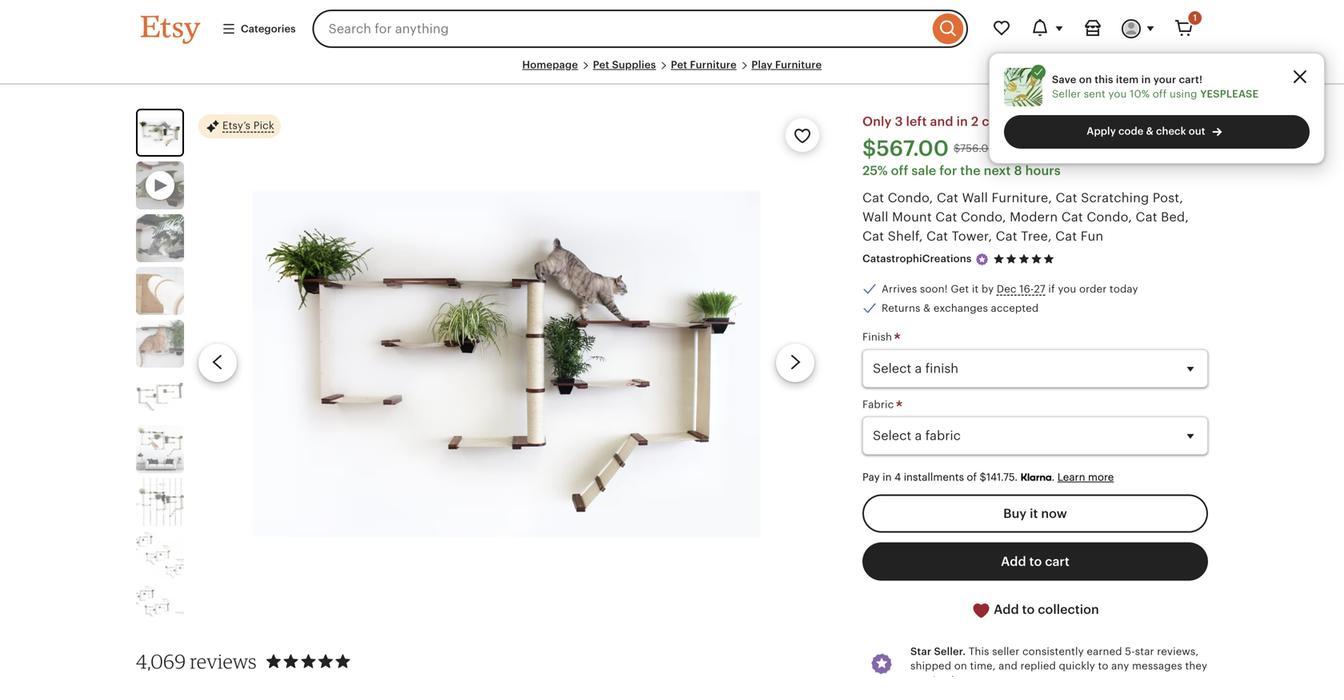 Task type: vqa. For each thing, say whether or not it's contained in the screenshot.
Choose a gift amount
no



Task type: describe. For each thing, give the bounding box(es) containing it.
quickly
[[1059, 661, 1095, 673]]

received.
[[911, 675, 957, 678]]

sent
[[1084, 88, 1106, 100]]

tower,
[[952, 229, 992, 243]]

0 horizontal spatial cat condo cat wall furniture cat scratching post wall mount image 1 image
[[138, 111, 182, 155]]

25% off sale for the next 8 hours
[[863, 163, 1061, 178]]

catastrophicreations
[[863, 253, 972, 265]]

pet for pet furniture
[[671, 59, 687, 71]]

this
[[1095, 73, 1113, 85]]

sale
[[912, 163, 936, 178]]

seller
[[1052, 88, 1081, 100]]

1 link
[[1165, 10, 1203, 48]]

to inside this seller consistently earned 5-star reviews, shipped on time, and replied quickly to any messages they received.
[[1098, 661, 1109, 673]]

shelf,
[[888, 229, 923, 243]]

pay in 4 installments of $141.75. klarna . learn more
[[863, 472, 1114, 484]]

exchanges
[[934, 302, 988, 314]]

soon! get
[[920, 283, 969, 295]]

1 horizontal spatial &
[[1146, 125, 1154, 137]]

check
[[1156, 125, 1186, 137]]

$567.00
[[863, 137, 949, 161]]

bed,
[[1161, 210, 1189, 224]]

cart!
[[1179, 73, 1203, 85]]

pet furniture link
[[671, 59, 737, 71]]

finish
[[863, 331, 895, 343]]

save on this item in your cart! seller sent you 10% off using yesplease
[[1052, 73, 1259, 100]]

$567.00 $756.00
[[863, 137, 996, 161]]

add to collection
[[991, 603, 1099, 617]]

cat condo cat wall furniture cat scratching post wall mount image 3 image
[[136, 267, 184, 315]]

apply
[[1087, 125, 1116, 137]]

installments
[[904, 472, 964, 484]]

8
[[1014, 163, 1022, 178]]

of
[[967, 472, 977, 484]]

0 vertical spatial wall
[[962, 191, 988, 205]]

add to cart button
[[863, 543, 1208, 581]]

furniture for play furniture
[[775, 59, 822, 71]]

cat condo cat wall furniture cat scratching post wall mount image 7 image
[[136, 479, 184, 527]]

cat condo, cat wall furniture, cat scratching post, wall mount cat condo, modern cat condo, cat bed, cat shelf, cat tower, cat tree, cat fun
[[863, 191, 1189, 243]]

pay
[[863, 472, 880, 484]]

earned
[[1087, 646, 1122, 658]]

homepage
[[522, 59, 578, 71]]

to for cart
[[1029, 555, 1042, 569]]

they
[[1185, 661, 1207, 673]]

2
[[971, 115, 979, 129]]

4,069 reviews
[[136, 650, 257, 674]]

cat condo cat wall furniture cat scratching post wall mount image 6 image
[[136, 426, 184, 474]]

homepage link
[[522, 59, 578, 71]]

star
[[1135, 646, 1154, 658]]

any
[[1111, 661, 1129, 673]]

this seller consistently earned 5-star reviews, shipped on time, and replied quickly to any messages they received.
[[911, 646, 1207, 678]]

add for add to cart
[[1001, 555, 1026, 569]]

buy
[[1003, 507, 1027, 521]]

0 horizontal spatial condo,
[[888, 191, 933, 205]]

for
[[940, 163, 957, 178]]

returns & exchanges accepted
[[882, 302, 1039, 314]]

arrives
[[882, 283, 917, 295]]

cat condo cat wall furniture cat scratching post wall mount image 5 image
[[136, 373, 184, 421]]

yesplease
[[1200, 88, 1259, 100]]

to for collection
[[1022, 603, 1035, 617]]

cat left shelf,
[[863, 229, 884, 243]]

pet for pet supplies
[[593, 59, 609, 71]]

fabric
[[863, 399, 897, 411]]

buy it now button
[[863, 495, 1208, 533]]

0 horizontal spatial &
[[923, 302, 931, 314]]

supplies
[[612, 59, 656, 71]]

off inside save on this item in your cart! seller sent you 10% off using yesplease
[[1153, 88, 1167, 100]]

5-
[[1125, 646, 1135, 658]]

it inside button
[[1030, 507, 1038, 521]]

25%
[[863, 163, 888, 178]]

Search for anything text field
[[313, 10, 929, 48]]

now
[[1041, 507, 1067, 521]]

shipped
[[911, 661, 951, 673]]

klarna
[[1021, 472, 1052, 484]]

you inside save on this item in your cart! seller sent you 10% off using yesplease
[[1108, 88, 1127, 100]]

add to collection button
[[863, 591, 1208, 630]]

play furniture
[[752, 59, 822, 71]]

arrives soon! get it by dec 16-27 if you order today
[[882, 283, 1138, 295]]

cat condo cat wall furniture cat scratching post wall mount image 2 image
[[136, 215, 184, 263]]

add to cart
[[1001, 555, 1070, 569]]

order
[[1079, 283, 1107, 295]]

0 horizontal spatial off
[[891, 163, 908, 178]]

0 horizontal spatial it
[[972, 283, 979, 295]]

in for item
[[1141, 73, 1151, 85]]

furniture for pet furniture
[[690, 59, 737, 71]]

categories banner
[[112, 0, 1232, 58]]

cat left tree,
[[996, 229, 1018, 243]]

post,
[[1153, 191, 1183, 205]]

consistently
[[1022, 646, 1084, 658]]

etsy's
[[222, 120, 251, 132]]

save
[[1052, 73, 1077, 85]]

star_seller image
[[975, 252, 989, 267]]

in for and
[[957, 115, 968, 129]]

scratching
[[1081, 191, 1149, 205]]

in inside the pay in 4 installments of $141.75. klarna . learn more
[[883, 472, 892, 484]]

4,069
[[136, 650, 186, 674]]

reviews,
[[1157, 646, 1199, 658]]

collection
[[1038, 603, 1099, 617]]

if
[[1048, 283, 1055, 295]]

cat down 25%
[[863, 191, 884, 205]]

and inside this seller consistently earned 5-star reviews, shipped on time, and replied quickly to any messages they received.
[[999, 661, 1018, 673]]

cat down hours
[[1056, 191, 1077, 205]]

3
[[895, 115, 903, 129]]

out
[[1189, 125, 1205, 137]]



Task type: locate. For each thing, give the bounding box(es) containing it.
the
[[960, 163, 981, 178]]

1 horizontal spatial wall
[[962, 191, 988, 205]]

condo, down scratching at the right top of page
[[1087, 210, 1132, 224]]

in
[[1141, 73, 1151, 85], [957, 115, 968, 129], [883, 472, 892, 484]]

mount
[[892, 210, 932, 224]]

1 vertical spatial in
[[957, 115, 968, 129]]

to left cart
[[1029, 555, 1042, 569]]

tree,
[[1021, 229, 1052, 243]]

None search field
[[313, 10, 968, 48]]

hours
[[1025, 163, 1061, 178]]

1 vertical spatial it
[[1030, 507, 1038, 521]]

pet
[[593, 59, 609, 71], [671, 59, 687, 71]]

time,
[[970, 661, 996, 673]]

0 vertical spatial and
[[930, 115, 953, 129]]

pet left supplies
[[593, 59, 609, 71]]

1 vertical spatial and
[[999, 661, 1018, 673]]

returns
[[882, 302, 921, 314]]

seller
[[992, 646, 1020, 658]]

apply code & check out link
[[1004, 115, 1310, 149]]

& right returns
[[923, 302, 931, 314]]

1 furniture from the left
[[690, 59, 737, 71]]

in left '4'
[[883, 472, 892, 484]]

categories
[[241, 23, 296, 35]]

etsy's pick button
[[198, 114, 281, 139]]

and down the seller
[[999, 661, 1018, 673]]

&
[[1146, 125, 1154, 137], [923, 302, 931, 314]]

accepted
[[991, 302, 1039, 314]]

0 horizontal spatial and
[[930, 115, 953, 129]]

10%
[[1130, 88, 1150, 100]]

1 horizontal spatial in
[[957, 115, 968, 129]]

to inside 'button'
[[1022, 603, 1035, 617]]

1 vertical spatial off
[[891, 163, 908, 178]]

0 vertical spatial it
[[972, 283, 979, 295]]

star seller.
[[911, 646, 966, 658]]

furniture right the play
[[775, 59, 822, 71]]

0 horizontal spatial in
[[883, 472, 892, 484]]

cat left "fun"
[[1055, 229, 1077, 243]]

next
[[984, 163, 1011, 178]]

add inside 'button'
[[994, 603, 1019, 617]]

star
[[911, 646, 931, 658]]

wall
[[962, 191, 988, 205], [863, 210, 889, 224]]

1 vertical spatial add
[[994, 603, 1019, 617]]

pick
[[253, 120, 274, 132]]

menu bar containing homepage
[[141, 58, 1203, 85]]

cat condo cat wall furniture cat scratching post wall mount image 1 image
[[252, 109, 761, 617], [138, 111, 182, 155]]

by
[[982, 283, 994, 295]]

add up the seller
[[994, 603, 1019, 617]]

in inside save on this item in your cart! seller sent you 10% off using yesplease
[[1141, 73, 1151, 85]]

1 horizontal spatial it
[[1030, 507, 1038, 521]]

$756.00
[[954, 143, 996, 155]]

learn
[[1058, 472, 1085, 484]]

1 vertical spatial wall
[[863, 210, 889, 224]]

2 horizontal spatial in
[[1141, 73, 1151, 85]]

to down earned
[[1098, 661, 1109, 673]]

in up 10%
[[1141, 73, 1151, 85]]

1 horizontal spatial on
[[1079, 73, 1092, 85]]

cat up catastrophicreations link
[[927, 229, 948, 243]]

you
[[1108, 88, 1127, 100], [1058, 283, 1076, 295]]

replied
[[1021, 661, 1056, 673]]

code
[[1119, 125, 1144, 137]]

in left 2
[[957, 115, 968, 129]]

0 horizontal spatial pet
[[593, 59, 609, 71]]

and right left
[[930, 115, 953, 129]]

today
[[1110, 283, 1138, 295]]

1
[[1193, 13, 1197, 23]]

pet supplies link
[[593, 59, 656, 71]]

0 vertical spatial on
[[1079, 73, 1092, 85]]

furniture left the play
[[690, 59, 737, 71]]

1 horizontal spatial furniture
[[775, 59, 822, 71]]

2 vertical spatial to
[[1098, 661, 1109, 673]]

0 vertical spatial to
[[1029, 555, 1042, 569]]

catastrophicreations link
[[863, 253, 972, 265]]

item
[[1116, 73, 1139, 85]]

cat left bed, at the right
[[1136, 210, 1158, 224]]

0 horizontal spatial furniture
[[690, 59, 737, 71]]

cat up tower, on the right of the page
[[936, 210, 957, 224]]

furniture,
[[992, 191, 1052, 205]]

more
[[1088, 472, 1114, 484]]

learn more button
[[1058, 472, 1114, 484]]

2 furniture from the left
[[775, 59, 822, 71]]

4
[[894, 472, 901, 484]]

1 horizontal spatial off
[[1153, 88, 1167, 100]]

add left cart
[[1001, 555, 1026, 569]]

left
[[906, 115, 927, 129]]

categories button
[[210, 14, 308, 43]]

apply code & check out
[[1087, 125, 1205, 137]]

fun
[[1081, 229, 1104, 243]]

and
[[930, 115, 953, 129], [999, 661, 1018, 673]]

dec
[[997, 283, 1017, 295]]

play furniture link
[[752, 59, 822, 71]]

0 horizontal spatial wall
[[863, 210, 889, 224]]

messages
[[1132, 661, 1182, 673]]

it left by
[[972, 283, 979, 295]]

to inside button
[[1029, 555, 1042, 569]]

buy it now
[[1003, 507, 1067, 521]]

2 vertical spatial in
[[883, 472, 892, 484]]

cat
[[863, 191, 884, 205], [937, 191, 959, 205], [1056, 191, 1077, 205], [936, 210, 957, 224], [1061, 210, 1083, 224], [1136, 210, 1158, 224], [863, 229, 884, 243], [927, 229, 948, 243], [996, 229, 1018, 243], [1055, 229, 1077, 243]]

1 horizontal spatial and
[[999, 661, 1018, 673]]

carts
[[982, 115, 1013, 129]]

cat down for
[[937, 191, 959, 205]]

none search field inside 'categories' banner
[[313, 10, 968, 48]]

add for add to collection
[[994, 603, 1019, 617]]

.
[[1052, 472, 1055, 484]]

1 pet from the left
[[593, 59, 609, 71]]

play
[[752, 59, 773, 71]]

0 vertical spatial add
[[1001, 555, 1026, 569]]

2 horizontal spatial condo,
[[1087, 210, 1132, 224]]

cat up "fun"
[[1061, 210, 1083, 224]]

1 horizontal spatial pet
[[671, 59, 687, 71]]

only 3 left and in 2 carts
[[863, 115, 1013, 129]]

using
[[1170, 88, 1197, 100]]

1 vertical spatial &
[[923, 302, 931, 314]]

on inside save on this item in your cart! seller sent you 10% off using yesplease
[[1079, 73, 1092, 85]]

off down 'your'
[[1153, 88, 1167, 100]]

cat condo cat wall furniture cat scratching post wall mount image 4 image
[[136, 320, 184, 368]]

& right code
[[1146, 125, 1154, 137]]

etsy's pick
[[222, 120, 274, 132]]

0 vertical spatial you
[[1108, 88, 1127, 100]]

pet down 'categories' banner
[[671, 59, 687, 71]]

1 vertical spatial on
[[954, 661, 967, 673]]

cat condo cat wall furniture cat scratching post wall mount image 9 image
[[136, 584, 184, 632]]

off down $567.00
[[891, 163, 908, 178]]

0 vertical spatial off
[[1153, 88, 1167, 100]]

2 pet from the left
[[671, 59, 687, 71]]

condo, up tower, on the right of the page
[[961, 210, 1006, 224]]

to left collection
[[1022, 603, 1035, 617]]

0 vertical spatial &
[[1146, 125, 1154, 137]]

1 vertical spatial you
[[1058, 283, 1076, 295]]

add inside button
[[1001, 555, 1026, 569]]

you down item on the right top of the page
[[1108, 88, 1127, 100]]

wall up shelf,
[[863, 210, 889, 224]]

this
[[969, 646, 989, 658]]

0 horizontal spatial you
[[1058, 283, 1076, 295]]

it right the buy
[[1030, 507, 1038, 521]]

furniture
[[690, 59, 737, 71], [775, 59, 822, 71]]

to
[[1029, 555, 1042, 569], [1022, 603, 1035, 617], [1098, 661, 1109, 673]]

your
[[1154, 73, 1176, 85]]

on
[[1079, 73, 1092, 85], [954, 661, 967, 673]]

on down seller.
[[954, 661, 967, 673]]

pet supplies
[[593, 59, 656, 71]]

1 horizontal spatial cat condo cat wall furniture cat scratching post wall mount image 1 image
[[252, 109, 761, 617]]

seller.
[[934, 646, 966, 658]]

on inside this seller consistently earned 5-star reviews, shipped on time, and replied quickly to any messages they received.
[[954, 661, 967, 673]]

on up sent
[[1079, 73, 1092, 85]]

wall down "the"
[[962, 191, 988, 205]]

1 vertical spatial to
[[1022, 603, 1035, 617]]

menu bar
[[141, 58, 1203, 85]]

1 horizontal spatial condo,
[[961, 210, 1006, 224]]

0 horizontal spatial on
[[954, 661, 967, 673]]

pet furniture
[[671, 59, 737, 71]]

0 vertical spatial in
[[1141, 73, 1151, 85]]

you right the if
[[1058, 283, 1076, 295]]

condo, up mount
[[888, 191, 933, 205]]

cat condo cat wall furniture cat scratching post wall mount image 8 image
[[136, 531, 184, 579]]

1 horizontal spatial you
[[1108, 88, 1127, 100]]



